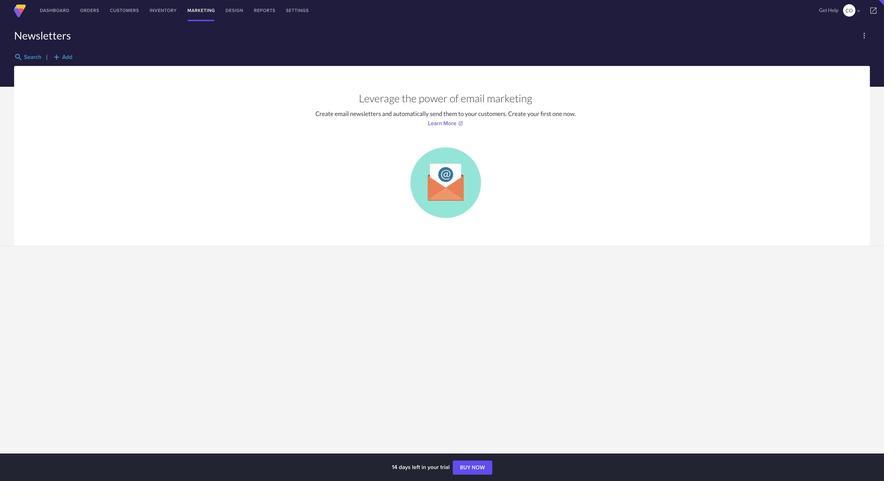 Task type: describe. For each thing, give the bounding box(es) containing it.

[[869, 6, 878, 15]]

first
[[541, 110, 551, 118]]

get help
[[819, 7, 839, 13]]

customers
[[110, 7, 139, 14]]

now
[[472, 465, 485, 471]]

automatically
[[393, 110, 429, 118]]

add
[[62, 53, 72, 61]]

add
[[52, 53, 61, 61]]

send
[[430, 110, 442, 118]]

the
[[402, 92, 417, 104]]

create email newsletters and automatically send them to your customers. create your first one now. learn more
[[315, 110, 576, 127]]

1 create from the left
[[315, 110, 334, 118]]

help
[[828, 7, 839, 13]]

marketing
[[187, 7, 215, 14]]

marketing
[[487, 92, 532, 104]]

settings
[[286, 7, 309, 14]]

in
[[422, 463, 426, 472]]

search
[[14, 53, 23, 61]]

more
[[444, 119, 457, 127]]

buy
[[460, 465, 471, 471]]

buy now
[[460, 465, 485, 471]]

newsletters
[[350, 110, 381, 118]]

more_vert
[[860, 31, 869, 40]]

them
[[444, 110, 457, 118]]

search
[[24, 53, 41, 61]]

0 horizontal spatial your
[[428, 463, 439, 472]]

newsletters
[[14, 29, 71, 42]]

1 horizontal spatial email
[[461, 92, 485, 104]]

get
[[819, 7, 827, 13]]

 link
[[863, 0, 884, 21]]

dashboard
[[40, 7, 70, 14]]

reports
[[254, 7, 275, 14]]

left
[[412, 463, 420, 472]]

learn more link
[[428, 119, 463, 127]]

leverage the power of email marketing
[[359, 92, 532, 104]]

orders
[[80, 7, 99, 14]]

and
[[382, 110, 392, 118]]

design
[[226, 7, 243, 14]]

2 horizontal spatial your
[[527, 110, 540, 118]]



Task type: locate. For each thing, give the bounding box(es) containing it.
inventory
[[150, 7, 177, 14]]

email inside create email newsletters and automatically send them to your customers. create your first one now. learn more
[[335, 110, 349, 118]]

power
[[419, 92, 448, 104]]

2 create from the left
[[508, 110, 526, 118]]

customers.
[[478, 110, 507, 118]]


[[856, 8, 862, 14]]

learn
[[428, 119, 442, 127]]

0 horizontal spatial create
[[315, 110, 334, 118]]

one
[[553, 110, 562, 118]]

1 horizontal spatial create
[[508, 110, 526, 118]]

create
[[315, 110, 334, 118], [508, 110, 526, 118]]

trial
[[440, 463, 450, 472]]

dashboard link
[[35, 0, 75, 21]]

1 horizontal spatial your
[[465, 110, 477, 118]]

email left newsletters at the top of the page
[[335, 110, 349, 118]]

your right to
[[465, 110, 477, 118]]

0 vertical spatial email
[[461, 92, 485, 104]]

1 vertical spatial email
[[335, 110, 349, 118]]

0 horizontal spatial email
[[335, 110, 349, 118]]

email right of
[[461, 92, 485, 104]]

to
[[458, 110, 464, 118]]

co 
[[846, 7, 862, 14]]

your
[[465, 110, 477, 118], [527, 110, 540, 118], [428, 463, 439, 472]]

co
[[846, 7, 853, 13]]

now.
[[564, 110, 576, 118]]

more_vert button
[[859, 30, 870, 41]]

14
[[392, 463, 397, 472]]

of
[[450, 92, 459, 104]]

days
[[399, 463, 411, 472]]

email
[[461, 92, 485, 104], [335, 110, 349, 118]]

14 days left in your trial
[[392, 463, 451, 472]]

search search
[[14, 53, 41, 61]]

buy now link
[[453, 461, 492, 475]]

oops! you don't have any newsletters yet. image
[[410, 148, 481, 218]]

add add
[[52, 53, 72, 61]]

your left first
[[527, 110, 540, 118]]

your right in
[[428, 463, 439, 472]]

leverage
[[359, 92, 400, 104]]

|
[[46, 53, 48, 60]]



Task type: vqa. For each thing, say whether or not it's contained in the screenshot.
middle Your
yes



